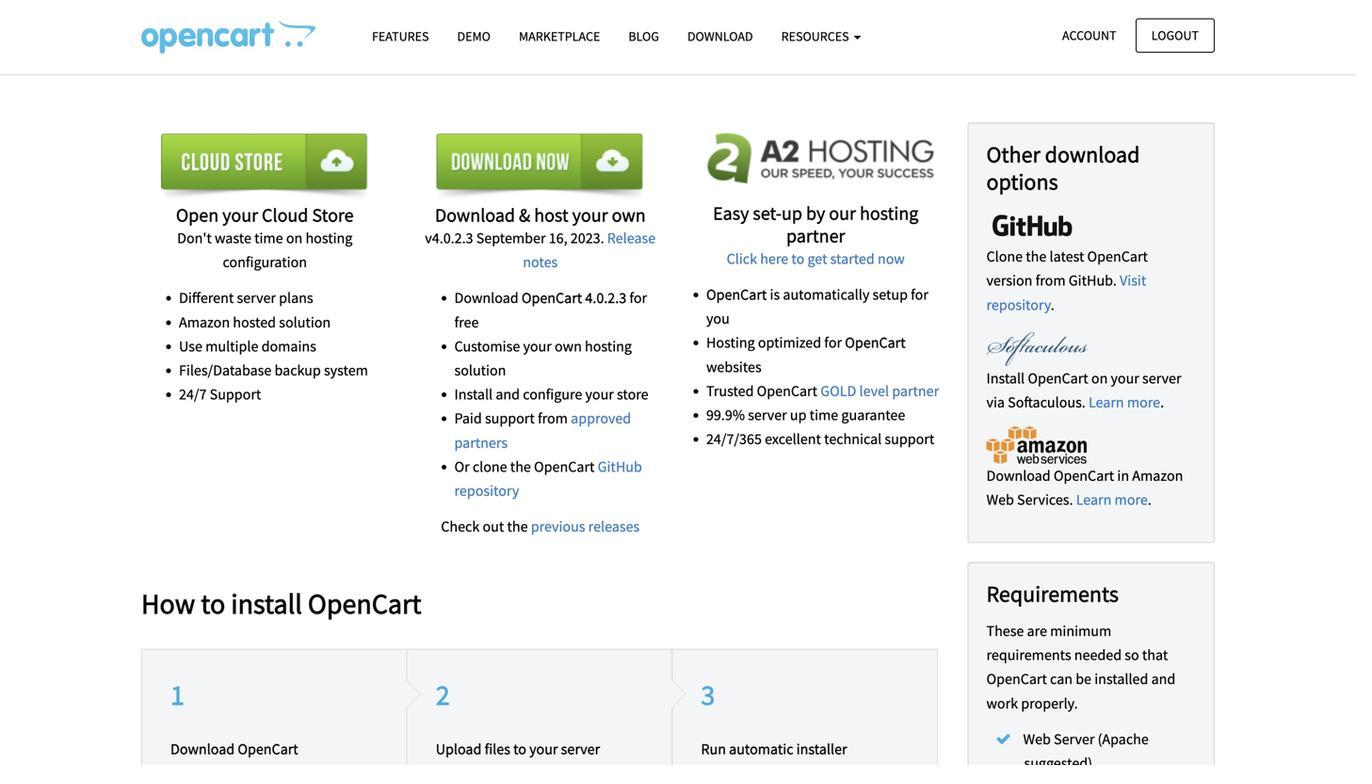 Task type: vqa. For each thing, say whether or not it's contained in the screenshot.
the bottom up
yes



Task type: describe. For each thing, give the bounding box(es) containing it.
run
[[701, 740, 726, 759]]

24/7/365
[[706, 430, 762, 449]]

to inside easy set-up by our hosting partner click here to get started now
[[792, 250, 805, 268]]

installer
[[797, 740, 847, 759]]

files
[[485, 740, 510, 759]]

. for on
[[1160, 393, 1164, 412]]

setup
[[873, 285, 908, 304]]

minimum
[[1050, 622, 1112, 641]]

2 vertical spatial to
[[513, 740, 526, 759]]

from inside clone the latest opencart version from github.
[[1036, 271, 1066, 290]]

up inside easy set-up by our hosting partner click here to get started now
[[782, 201, 802, 225]]

features link
[[358, 20, 443, 53]]

solution inside customise your own hosting solution install and configure your store
[[454, 361, 506, 380]]

and inside these are minimum requirements needed so that opencart can be installed and work properly.
[[1151, 670, 1176, 689]]

or
[[454, 458, 470, 476]]

account link
[[1046, 18, 1133, 53]]

september
[[476, 229, 546, 248]]

plans
[[279, 289, 313, 308]]

technical
[[824, 430, 882, 449]]

upload
[[436, 740, 482, 759]]

github repository
[[454, 458, 642, 501]]

these are minimum requirements needed so that opencart can be installed and work properly.
[[987, 622, 1176, 713]]

check out the previous releases
[[441, 518, 640, 536]]

free
[[454, 313, 479, 332]]

approved
[[571, 409, 631, 428]]

release
[[607, 229, 656, 248]]

get started now image
[[702, 127, 942, 190]]

approved partners
[[454, 409, 631, 452]]

opencart inside install opencart on your server via softaculous.
[[1028, 369, 1088, 388]]

for inside for free
[[629, 289, 647, 308]]

24/7
[[179, 385, 207, 404]]

support inside hosting optimized for opencart websites trusted opencart gold level partner 99.9% server up time guarantee 24/7/365 excellent technical support
[[885, 430, 935, 449]]

download for download opencart in amazon web services.
[[987, 467, 1051, 486]]

learn more link for on
[[1089, 393, 1160, 412]]

open
[[176, 203, 219, 227]]

opencart - downloads image
[[141, 20, 316, 54]]

domains
[[261, 337, 316, 356]]

repository for the
[[987, 296, 1051, 314]]

opencart inside these are minimum requirements needed so that opencart can be installed and work properly.
[[987, 670, 1047, 689]]

demo link
[[443, 20, 505, 53]]

hosting
[[706, 334, 755, 352]]

clone the latest opencart version from github.
[[987, 247, 1148, 290]]

started
[[830, 250, 875, 268]]

hosted
[[233, 313, 276, 332]]

can
[[1050, 670, 1073, 689]]

automatically
[[783, 285, 870, 304]]

waste
[[215, 229, 251, 248]]

use
[[179, 337, 202, 356]]

install
[[231, 586, 302, 622]]

learn for in
[[1076, 491, 1112, 510]]

the for previous
[[507, 518, 528, 536]]

opencart inside clone the latest opencart version from github.
[[1087, 247, 1148, 266]]

backup
[[275, 361, 321, 380]]

check
[[441, 518, 480, 536]]

visit repository
[[987, 271, 1146, 314]]

server inside different server plans amazon hosted solution use multiple domains files/database backup system 24/7 support
[[237, 289, 276, 308]]

click
[[727, 250, 757, 268]]

3
[[701, 678, 715, 713]]

blog link
[[614, 20, 673, 53]]

2
[[436, 678, 450, 713]]

set-
[[753, 201, 782, 225]]

download for download opencart 4.0.2.3
[[454, 289, 519, 308]]

easy
[[713, 201, 749, 225]]

websites
[[706, 358, 762, 377]]

clone
[[987, 247, 1023, 266]]

download link
[[673, 20, 767, 53]]

paid
[[454, 409, 482, 428]]

v4.0.2.3 september 16, 2023.
[[425, 229, 607, 248]]

amazon for different server plans amazon hosted solution use multiple domains files/database backup system 24/7 support
[[179, 313, 230, 332]]

notes
[[523, 253, 558, 272]]

previous releases link
[[531, 518, 640, 536]]

opencart inside download opencart in amazon web services.
[[1054, 467, 1114, 486]]

clone
[[473, 458, 507, 476]]

properly.
[[1021, 694, 1078, 713]]

cloud
[[262, 203, 308, 227]]

configuration
[[223, 253, 307, 272]]

automatic
[[729, 740, 794, 759]]

learn for on
[[1089, 393, 1124, 412]]

optimized
[[758, 334, 821, 352]]

trusted
[[706, 382, 754, 401]]

download for download opencart
[[170, 740, 235, 759]]

learn more . for on
[[1089, 393, 1164, 412]]

other
[[987, 140, 1041, 169]]

github image
[[987, 207, 1078, 245]]

0 horizontal spatial support
[[485, 409, 535, 428]]

that
[[1142, 646, 1168, 665]]

on inside open your cloud store don't waste time on hosting configuration
[[286, 229, 303, 248]]

up inside hosting optimized for opencart websites trusted opencart gold level partner 99.9% server up time guarantee 24/7/365 excellent technical support
[[790, 406, 807, 425]]

softaculous.
[[1008, 393, 1086, 412]]

logout link
[[1136, 18, 1215, 53]]

solution inside different server plans amazon hosted solution use multiple domains files/database backup system 24/7 support
[[279, 313, 331, 332]]

excellent
[[765, 430, 821, 449]]

partner inside hosting optimized for opencart websites trusted opencart gold level partner 99.9% server up time guarantee 24/7/365 excellent technical support
[[892, 382, 939, 401]]

. for in
[[1148, 491, 1152, 510]]

support
[[210, 385, 261, 404]]

web inside download opencart in amazon web services.
[[987, 491, 1014, 510]]

download opencart in amazon web services.
[[987, 467, 1183, 510]]

be
[[1076, 670, 1092, 689]]

are
[[1027, 622, 1047, 641]]

blog
[[629, 28, 659, 45]]

guarantee
[[841, 406, 905, 425]]

our
[[829, 201, 856, 225]]

hosting inside customise your own hosting solution install and configure your store
[[585, 337, 632, 356]]

get
[[808, 250, 827, 268]]

16,
[[549, 229, 568, 248]]

installed
[[1095, 670, 1148, 689]]



Task type: locate. For each thing, give the bounding box(es) containing it.
services.
[[1017, 491, 1073, 510]]

1 vertical spatial amazon
[[1132, 467, 1183, 486]]

0 horizontal spatial repository
[[454, 482, 519, 501]]

own up release
[[612, 203, 646, 227]]

1 vertical spatial partner
[[892, 382, 939, 401]]

1 vertical spatial on
[[1091, 369, 1108, 388]]

to right how
[[201, 586, 225, 622]]

via
[[987, 393, 1005, 412]]

learn more . up in
[[1089, 393, 1164, 412]]

multiple
[[205, 337, 258, 356]]

0 horizontal spatial solution
[[279, 313, 331, 332]]

download inside download opencart in amazon web services.
[[987, 467, 1051, 486]]

0 horizontal spatial .
[[1051, 296, 1055, 314]]

release notes
[[523, 229, 656, 272]]

download right blog
[[687, 28, 753, 45]]

0 horizontal spatial and
[[496, 385, 520, 404]]

repository down version
[[987, 296, 1051, 314]]

web up 'suggested)'
[[1023, 730, 1051, 749]]

download opencart now image
[[437, 134, 644, 203]]

learn right services.
[[1076, 491, 1112, 510]]

work
[[987, 694, 1018, 713]]

partner inside easy set-up by our hosting partner click here to get started now
[[786, 224, 845, 248]]

0 horizontal spatial install
[[454, 385, 493, 404]]

github.
[[1069, 271, 1117, 290]]

time inside open your cloud store don't waste time on hosting configuration
[[254, 229, 283, 248]]

gold
[[821, 382, 856, 401]]

the right 'clone'
[[510, 458, 531, 476]]

0 horizontal spatial from
[[538, 409, 568, 428]]

logout
[[1152, 27, 1199, 44]]

0 vertical spatial on
[[286, 229, 303, 248]]

and down that
[[1151, 670, 1176, 689]]

1 vertical spatial up
[[790, 406, 807, 425]]

version
[[987, 271, 1033, 290]]

1 vertical spatial learn
[[1076, 491, 1112, 510]]

store
[[617, 385, 649, 404]]

repository inside visit repository
[[987, 296, 1051, 314]]

needed
[[1074, 646, 1122, 665]]

level
[[859, 382, 889, 401]]

0 vertical spatial .
[[1051, 296, 1055, 314]]

2023.
[[571, 229, 604, 248]]

0 vertical spatial learn more link
[[1089, 393, 1160, 412]]

more
[[1127, 393, 1160, 412], [1115, 491, 1148, 510]]

0 horizontal spatial amazon
[[179, 313, 230, 332]]

amazon
[[179, 313, 230, 332], [1132, 467, 1183, 486]]

previous
[[531, 518, 585, 536]]

1 horizontal spatial install
[[987, 369, 1025, 388]]

to
[[792, 250, 805, 268], [201, 586, 225, 622], [513, 740, 526, 759]]

1 horizontal spatial partner
[[892, 382, 939, 401]]

time up configuration
[[254, 229, 283, 248]]

0 vertical spatial more
[[1127, 393, 1160, 412]]

hosting inside open your cloud store don't waste time on hosting configuration
[[306, 229, 353, 248]]

download for download & host your own
[[435, 203, 515, 227]]

in
[[1117, 467, 1129, 486]]

amazon inside download opencart in amazon web services.
[[1132, 467, 1183, 486]]

download & host your own
[[435, 203, 646, 227]]

0 vertical spatial from
[[1036, 271, 1066, 290]]

download opencart 4.0.2.3
[[454, 289, 626, 308]]

support down guarantee
[[885, 430, 935, 449]]

hosting down store
[[306, 229, 353, 248]]

resources
[[781, 28, 852, 45]]

latest
[[1050, 247, 1084, 266]]

0 horizontal spatial own
[[555, 337, 582, 356]]

for inside hosting optimized for opencart websites trusted opencart gold level partner 99.9% server up time guarantee 24/7/365 excellent technical support
[[824, 334, 842, 352]]

requirements
[[987, 580, 1119, 608]]

hosting optimized for opencart websites trusted opencart gold level partner 99.9% server up time guarantee 24/7/365 excellent technical support
[[706, 334, 939, 449]]

don't
[[177, 229, 212, 248]]

0 vertical spatial and
[[496, 385, 520, 404]]

you
[[706, 310, 730, 328]]

install up the paid
[[454, 385, 493, 404]]

v4.0.2.3
[[425, 229, 473, 248]]

hosting up now
[[860, 201, 919, 225]]

on down the cloud
[[286, 229, 303, 248]]

open your cloud store don't waste time on hosting configuration
[[176, 203, 354, 272]]

0 horizontal spatial on
[[286, 229, 303, 248]]

your inside install opencart on your server via softaculous.
[[1111, 369, 1139, 388]]

1 horizontal spatial from
[[1036, 271, 1066, 290]]

hosting inside easy set-up by our hosting partner click here to get started now
[[860, 201, 919, 225]]

2 horizontal spatial hosting
[[860, 201, 919, 225]]

learn
[[1089, 393, 1124, 412], [1076, 491, 1112, 510]]

up up excellent
[[790, 406, 807, 425]]

more up in
[[1127, 393, 1160, 412]]

up
[[782, 201, 802, 225], [790, 406, 807, 425]]

install inside install opencart on your server via softaculous.
[[987, 369, 1025, 388]]

web inside web server (apache suggested)
[[1023, 730, 1051, 749]]

1 vertical spatial support
[[885, 430, 935, 449]]

open cloud store image
[[161, 134, 368, 203]]

0 horizontal spatial web
[[987, 491, 1014, 510]]

0 vertical spatial learn
[[1089, 393, 1124, 412]]

99.9%
[[706, 406, 745, 425]]

1 horizontal spatial solution
[[454, 361, 506, 380]]

so
[[1125, 646, 1139, 665]]

download
[[1045, 140, 1140, 169]]

(apache
[[1098, 730, 1149, 749]]

how
[[141, 586, 195, 622]]

1 vertical spatial own
[[555, 337, 582, 356]]

4.0.2.3
[[585, 289, 626, 308]]

account
[[1062, 27, 1117, 44]]

softaculous image
[[987, 329, 1089, 367]]

for right 4.0.2.3
[[629, 289, 647, 308]]

repository
[[987, 296, 1051, 314], [454, 482, 519, 501]]

0 vertical spatial hosting
[[860, 201, 919, 225]]

suggested)
[[1024, 754, 1093, 766]]

0 horizontal spatial hosting
[[306, 229, 353, 248]]

customise
[[454, 337, 520, 356]]

time inside hosting optimized for opencart websites trusted opencart gold level partner 99.9% server up time guarantee 24/7/365 excellent technical support
[[810, 406, 838, 425]]

click here to get started now link
[[727, 250, 905, 268]]

1 horizontal spatial web
[[1023, 730, 1051, 749]]

amazon right in
[[1132, 467, 1183, 486]]

amazon down different
[[179, 313, 230, 332]]

solution down plans
[[279, 313, 331, 332]]

partner right level
[[892, 382, 939, 401]]

partner up click here to get started now link
[[786, 224, 845, 248]]

support up partners
[[485, 409, 535, 428]]

1 vertical spatial more
[[1115, 491, 1148, 510]]

server inside install opencart on your server via softaculous.
[[1142, 369, 1182, 388]]

learn more . for in
[[1076, 491, 1152, 510]]

learn right softaculous.
[[1089, 393, 1124, 412]]

and inside customise your own hosting solution install and configure your store
[[496, 385, 520, 404]]

learn more link down in
[[1076, 491, 1148, 510]]

1 vertical spatial from
[[538, 409, 568, 428]]

1 horizontal spatial own
[[612, 203, 646, 227]]

support
[[485, 409, 535, 428], [885, 430, 935, 449]]

0 vertical spatial to
[[792, 250, 805, 268]]

2 horizontal spatial .
[[1160, 393, 1164, 412]]

1 vertical spatial and
[[1151, 670, 1176, 689]]

more for your
[[1127, 393, 1160, 412]]

visit repository link
[[987, 271, 1146, 314]]

1 vertical spatial time
[[810, 406, 838, 425]]

download up v4.0.2.3
[[435, 203, 515, 227]]

0 vertical spatial web
[[987, 491, 1014, 510]]

different server plans amazon hosted solution use multiple domains files/database backup system 24/7 support
[[179, 289, 368, 404]]

0 vertical spatial repository
[[987, 296, 1051, 314]]

1 vertical spatial to
[[201, 586, 225, 622]]

download down 1 on the left bottom of the page
[[170, 740, 235, 759]]

0 vertical spatial partner
[[786, 224, 845, 248]]

download up services.
[[987, 467, 1051, 486]]

1 horizontal spatial support
[[885, 430, 935, 449]]

2 vertical spatial hosting
[[585, 337, 632, 356]]

install up via
[[987, 369, 1025, 388]]

different
[[179, 289, 234, 308]]

1 vertical spatial solution
[[454, 361, 506, 380]]

amazon for download opencart in amazon web services.
[[1132, 467, 1183, 486]]

0 horizontal spatial time
[[254, 229, 283, 248]]

for down is automatically setup for you
[[824, 334, 842, 352]]

2 horizontal spatial for
[[911, 285, 929, 304]]

your
[[222, 203, 258, 227], [572, 203, 608, 227], [523, 337, 552, 356], [1111, 369, 1139, 388], [585, 385, 614, 404], [529, 740, 558, 759]]

0 vertical spatial learn more .
[[1089, 393, 1164, 412]]

store
[[312, 203, 354, 227]]

to left get
[[792, 250, 805, 268]]

1 vertical spatial the
[[510, 458, 531, 476]]

1 vertical spatial .
[[1160, 393, 1164, 412]]

configure
[[523, 385, 582, 404]]

here
[[760, 250, 789, 268]]

gold level partner link
[[821, 382, 939, 401]]

more for amazon
[[1115, 491, 1148, 510]]

1 horizontal spatial .
[[1148, 491, 1152, 510]]

0 horizontal spatial for
[[629, 289, 647, 308]]

is automatically setup for you
[[706, 285, 929, 328]]

0 vertical spatial time
[[254, 229, 283, 248]]

0 horizontal spatial to
[[201, 586, 225, 622]]

the right out
[[507, 518, 528, 536]]

solution down customise
[[454, 361, 506, 380]]

own inside customise your own hosting solution install and configure your store
[[555, 337, 582, 356]]

1 vertical spatial learn more .
[[1076, 491, 1152, 510]]

your inside open your cloud store don't waste time on hosting configuration
[[222, 203, 258, 227]]

2 vertical spatial the
[[507, 518, 528, 536]]

marketplace link
[[505, 20, 614, 53]]

release notes link
[[523, 229, 656, 272]]

1 horizontal spatial hosting
[[585, 337, 632, 356]]

easy set-up by our hosting partner click here to get started now
[[713, 201, 919, 268]]

up left by on the right
[[782, 201, 802, 225]]

1 horizontal spatial and
[[1151, 670, 1176, 689]]

0 vertical spatial up
[[782, 201, 802, 225]]

1 horizontal spatial amazon
[[1132, 467, 1183, 486]]

github
[[598, 458, 642, 476]]

web server (apache suggested)
[[1023, 730, 1149, 766]]

from down latest
[[1036, 271, 1066, 290]]

download for download
[[687, 28, 753, 45]]

hosting
[[860, 201, 919, 225], [306, 229, 353, 248], [585, 337, 632, 356]]

how to install opencart
[[141, 586, 422, 622]]

the inside clone the latest opencart version from github.
[[1026, 247, 1047, 266]]

2 vertical spatial .
[[1148, 491, 1152, 510]]

for inside is automatically setup for you
[[911, 285, 929, 304]]

0 horizontal spatial partner
[[786, 224, 845, 248]]

1 horizontal spatial time
[[810, 406, 838, 425]]

repository for clone
[[454, 482, 519, 501]]

the left latest
[[1026, 247, 1047, 266]]

marketplace
[[519, 28, 600, 45]]

repository down 'clone'
[[454, 482, 519, 501]]

0 vertical spatial solution
[[279, 313, 331, 332]]

to right the files
[[513, 740, 526, 759]]

0 vertical spatial amazon
[[179, 313, 230, 332]]

or clone the opencart
[[454, 458, 598, 476]]

on down visit repository link
[[1091, 369, 1108, 388]]

1 horizontal spatial on
[[1091, 369, 1108, 388]]

for right setup
[[911, 285, 929, 304]]

own down for free at the top left of page
[[555, 337, 582, 356]]

server inside hosting optimized for opencart websites trusted opencart gold level partner 99.9% server up time guarantee 24/7/365 excellent technical support
[[748, 406, 787, 425]]

download up free
[[454, 289, 519, 308]]

1 vertical spatial repository
[[454, 482, 519, 501]]

0 vertical spatial the
[[1026, 247, 1047, 266]]

1 horizontal spatial to
[[513, 740, 526, 759]]

0 vertical spatial support
[[485, 409, 535, 428]]

time down gold
[[810, 406, 838, 425]]

1 vertical spatial learn more link
[[1076, 491, 1148, 510]]

releases
[[588, 518, 640, 536]]

1 vertical spatial web
[[1023, 730, 1051, 749]]

more down in
[[1115, 491, 1148, 510]]

for
[[911, 285, 929, 304], [629, 289, 647, 308], [824, 334, 842, 352]]

hosting down 4.0.2.3
[[585, 337, 632, 356]]

1 vertical spatial hosting
[[306, 229, 353, 248]]

learn more link up in
[[1089, 393, 1160, 412]]

download
[[687, 28, 753, 45], [435, 203, 515, 227], [454, 289, 519, 308], [987, 467, 1051, 486], [170, 740, 235, 759]]

install inside customise your own hosting solution install and configure your store
[[454, 385, 493, 404]]

system
[[324, 361, 368, 380]]

the for opencart
[[510, 458, 531, 476]]

&
[[519, 203, 530, 227]]

repository inside github repository
[[454, 482, 519, 501]]

web left services.
[[987, 491, 1014, 510]]

1 horizontal spatial repository
[[987, 296, 1051, 314]]

on inside install opencart on your server via softaculous.
[[1091, 369, 1108, 388]]

learn more link for in
[[1076, 491, 1148, 510]]

0 vertical spatial own
[[612, 203, 646, 227]]

other download options
[[987, 140, 1140, 196]]

amazon inside different server plans amazon hosted solution use multiple domains files/database backup system 24/7 support
[[179, 313, 230, 332]]

solution
[[279, 313, 331, 332], [454, 361, 506, 380]]

download opencart
[[170, 740, 298, 759]]

learn more . down in
[[1076, 491, 1152, 510]]

1
[[170, 678, 185, 713]]

1 horizontal spatial for
[[824, 334, 842, 352]]

install opencart on your server via softaculous.
[[987, 369, 1182, 412]]

2 horizontal spatial to
[[792, 250, 805, 268]]

learn more link
[[1089, 393, 1160, 412], [1076, 491, 1148, 510]]

from down the configure
[[538, 409, 568, 428]]

and up paid support from
[[496, 385, 520, 404]]

visit
[[1120, 271, 1146, 290]]



